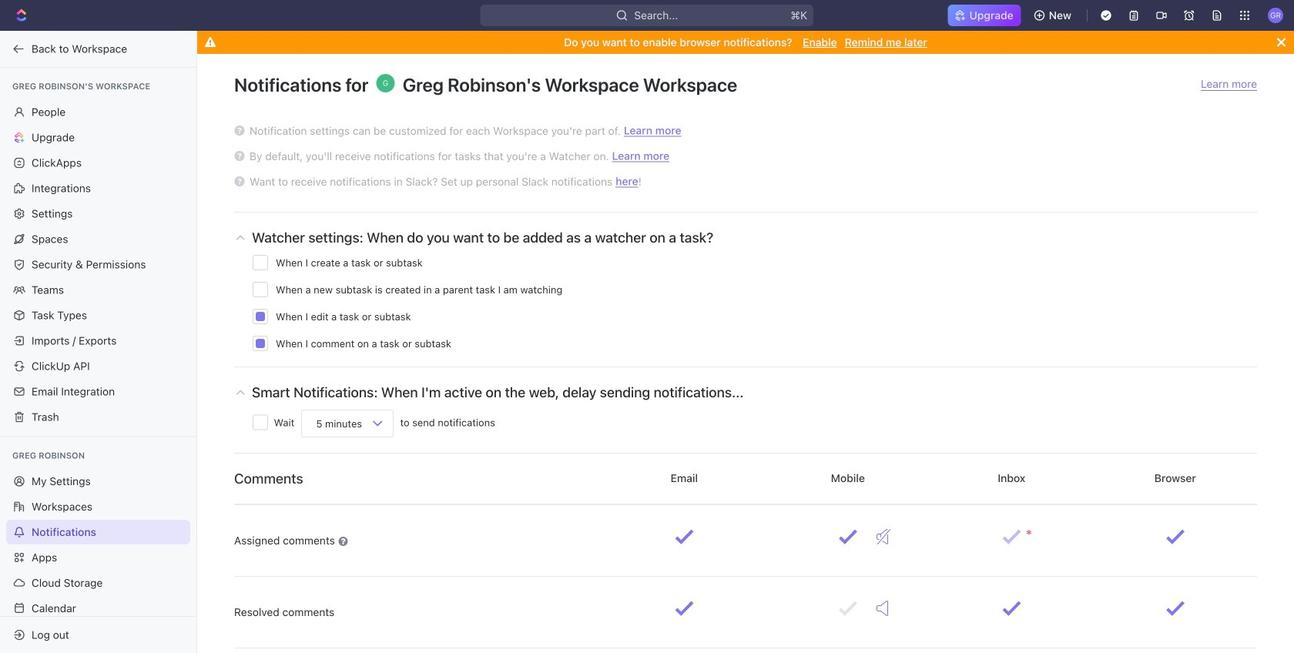 Task type: locate. For each thing, give the bounding box(es) containing it.
on image
[[877, 601, 889, 617]]

off image
[[877, 530, 891, 545]]



Task type: vqa. For each thing, say whether or not it's contained in the screenshot.
ON Icon
yes



